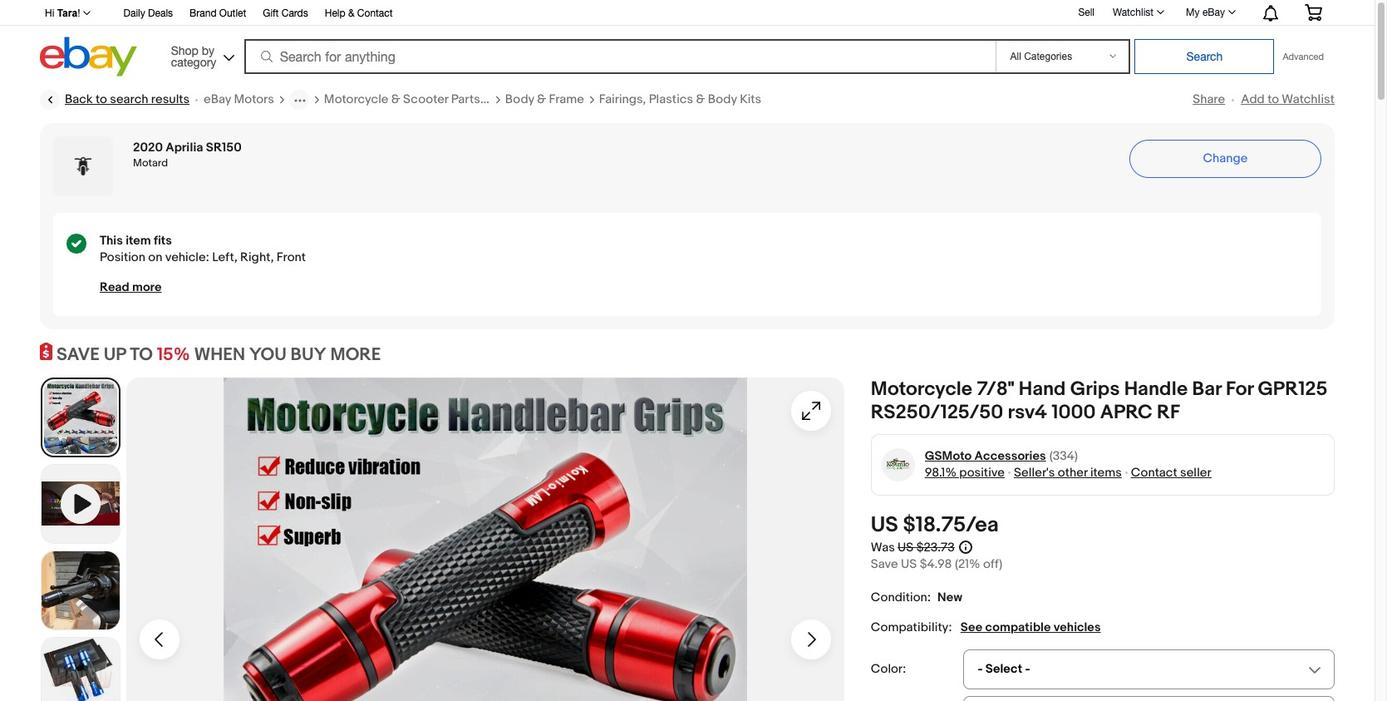 Task type: locate. For each thing, give the bounding box(es) containing it.
watchlist link
[[1104, 2, 1173, 22]]

0 vertical spatial watchlist
[[1114, 7, 1154, 18]]

2020
[[133, 140, 163, 156]]

us for save
[[902, 556, 918, 572]]

0 horizontal spatial contact
[[357, 7, 393, 19]]

picture 2 of 17 image
[[42, 551, 120, 629]]

motorcycle & scooter parts & accessories
[[324, 91, 567, 107]]

body left kits
[[708, 91, 738, 107]]

left,
[[212, 249, 238, 265]]

my ebay
[[1187, 7, 1226, 18]]

1 horizontal spatial to
[[1268, 91, 1280, 107]]

& left frame
[[537, 91, 547, 107]]

hi tara !
[[45, 7, 80, 19]]

motorcycle for motorcycle 7/8" hand grips handle bar for gpr125 rs250/125/50 rsv4 1000 aprc rf
[[871, 377, 973, 401]]

read more button
[[100, 279, 162, 295]]

compatibility:
[[871, 619, 953, 635]]

picture 3 of 17 image
[[42, 638, 120, 701]]

us up was on the right bottom
[[871, 512, 899, 538]]

1 vertical spatial contact
[[1132, 465, 1178, 480]]

this
[[100, 233, 123, 249]]

0 horizontal spatial ebay
[[204, 91, 231, 107]]

contact left "seller"
[[1132, 465, 1178, 480]]

condition:
[[871, 589, 931, 605]]

add to watchlist
[[1242, 91, 1336, 107]]

us right was on the right bottom
[[898, 539, 914, 555]]

brand outlet link
[[190, 5, 246, 23]]

sell
[[1079, 6, 1095, 18]]

& inside "fairings, plastics & body kits" link
[[696, 91, 706, 107]]

0 vertical spatial contact
[[357, 7, 393, 19]]

gsmoto accessories image
[[882, 448, 916, 482]]

1 horizontal spatial ebay
[[1203, 7, 1226, 18]]

motorcycle left scooter
[[324, 91, 389, 107]]

fairings,
[[599, 91, 646, 107]]

kits
[[740, 91, 762, 107]]

motorcycle up gsmoto
[[871, 377, 973, 401]]

rsv4
[[1008, 401, 1048, 424]]

0 horizontal spatial watchlist
[[1114, 7, 1154, 18]]

tara
[[57, 7, 77, 19]]

search
[[110, 91, 148, 107]]

& inside help & contact link
[[348, 7, 355, 19]]

ebay left motors
[[204, 91, 231, 107]]

watchlist right the sell
[[1114, 7, 1154, 18]]

accessories
[[495, 91, 567, 107], [975, 448, 1047, 464]]

body & frame
[[505, 91, 584, 107]]

deals
[[148, 7, 173, 19]]

add
[[1242, 91, 1266, 107]]

daily deals link
[[123, 5, 173, 23]]

7/8"
[[977, 377, 1015, 401]]

positive
[[960, 465, 1005, 480]]

see
[[961, 619, 983, 635]]

watchlist
[[1114, 7, 1154, 18], [1283, 91, 1336, 107]]

position
[[100, 249, 145, 265]]

1 vertical spatial accessories
[[975, 448, 1047, 464]]

more
[[331, 344, 381, 366]]

0 vertical spatial ebay
[[1203, 7, 1226, 18]]

aprc
[[1101, 401, 1153, 424]]

motorcycle 7/8" hand grips handle bar for gpr125 rs250/125/50 rsv4 1000 aprc rf - picture 1 of 17 image
[[126, 377, 845, 701]]

results
[[151, 91, 190, 107]]

save us $4.98 (21% off)
[[871, 556, 1003, 572]]

1 horizontal spatial body
[[708, 91, 738, 107]]

hand
[[1019, 377, 1067, 401]]

items
[[1091, 465, 1123, 480]]

0 vertical spatial accessories
[[495, 91, 567, 107]]

to
[[96, 91, 107, 107], [1268, 91, 1280, 107]]

1 horizontal spatial contact
[[1132, 465, 1178, 480]]

watchlist inside account "navigation"
[[1114, 7, 1154, 18]]

to right back
[[96, 91, 107, 107]]

advanced
[[1284, 52, 1325, 62]]

frame
[[549, 91, 584, 107]]

0 horizontal spatial accessories
[[495, 91, 567, 107]]

body left frame
[[505, 91, 535, 107]]

1 horizontal spatial watchlist
[[1283, 91, 1336, 107]]

you
[[249, 344, 287, 366]]

was
[[871, 539, 895, 555]]

1 vertical spatial us
[[898, 539, 914, 555]]

None submit
[[1136, 39, 1275, 74]]

scooter
[[403, 91, 449, 107]]

body
[[505, 91, 535, 107], [708, 91, 738, 107]]

$18.75/ea
[[904, 512, 999, 538]]

0 horizontal spatial motorcycle
[[324, 91, 389, 107]]

fairings, plastics & body kits link
[[599, 91, 762, 108]]

see compatible vehicles
[[961, 619, 1101, 635]]

my
[[1187, 7, 1200, 18]]

buy
[[291, 344, 327, 366]]

ebay right my
[[1203, 7, 1226, 18]]

for
[[1227, 377, 1254, 401]]

compatible
[[986, 619, 1052, 635]]

watchlist down advanced
[[1283, 91, 1336, 107]]

account navigation
[[36, 0, 1336, 26]]

to for back
[[96, 91, 107, 107]]

this item fits position on vehicle: left, right, front
[[100, 233, 306, 265]]

& inside the body & frame link
[[537, 91, 547, 107]]

!
[[77, 7, 80, 19]]

2 vertical spatial us
[[902, 556, 918, 572]]

fits
[[154, 233, 172, 249]]

& right help
[[348, 7, 355, 19]]

to right the add
[[1268, 91, 1280, 107]]

motors
[[234, 91, 274, 107]]

1 vertical spatial watchlist
[[1283, 91, 1336, 107]]

us down the was us $23.73
[[902, 556, 918, 572]]

seller's other items link
[[1014, 465, 1123, 480]]

& left scooter
[[392, 91, 401, 107]]

shop by category button
[[164, 37, 238, 73]]

$4.98
[[920, 556, 953, 572]]

motorcycle & scooter parts & accessories link
[[324, 91, 567, 108]]

plastics
[[649, 91, 694, 107]]

0 horizontal spatial to
[[96, 91, 107, 107]]

0 vertical spatial motorcycle
[[324, 91, 389, 107]]

to
[[130, 344, 153, 366]]

color
[[871, 661, 903, 677]]

rf
[[1158, 401, 1181, 424]]

parts
[[451, 91, 481, 107]]

add to watchlist link
[[1242, 91, 1336, 107]]

us $18.75/ea
[[871, 512, 999, 538]]

1 vertical spatial motorcycle
[[871, 377, 973, 401]]

handle
[[1125, 377, 1189, 401]]

ebay
[[1203, 7, 1226, 18], [204, 91, 231, 107]]

up
[[104, 344, 126, 366]]

2 body from the left
[[708, 91, 738, 107]]

contact seller
[[1132, 465, 1212, 480]]

1 horizontal spatial motorcycle
[[871, 377, 973, 401]]

contact right help
[[357, 7, 393, 19]]

brand
[[190, 7, 217, 19]]

video 1 of 1 image
[[42, 465, 120, 543]]

rs250/125/50
[[871, 401, 1004, 424]]

& right plastics
[[696, 91, 706, 107]]

region
[[53, 213, 1322, 316]]

accessories right parts
[[495, 91, 567, 107]]

accessories up seller's
[[975, 448, 1047, 464]]

daily deals
[[123, 7, 173, 19]]

fairings, plastics & body kits
[[599, 91, 762, 107]]

& for help
[[348, 7, 355, 19]]

seller
[[1181, 465, 1212, 480]]

1 body from the left
[[505, 91, 535, 107]]

motorcycle inside motorcycle 7/8" hand grips handle bar for gpr125 rs250/125/50 rsv4 1000 aprc rf
[[871, 377, 973, 401]]

0 horizontal spatial body
[[505, 91, 535, 107]]

read
[[100, 279, 129, 295]]



Task type: describe. For each thing, give the bounding box(es) containing it.
other
[[1058, 465, 1088, 480]]

to for add
[[1268, 91, 1280, 107]]

ebay motors link
[[204, 91, 274, 108]]

help & contact link
[[325, 5, 393, 23]]

share
[[1194, 91, 1226, 107]]

picture 1 of 17 image
[[42, 379, 119, 455]]

front
[[277, 249, 306, 265]]

back to search results
[[65, 91, 190, 107]]

help & contact
[[325, 7, 393, 19]]

98.1% positive
[[925, 465, 1005, 480]]

on
[[148, 249, 162, 265]]

your shopping cart image
[[1305, 4, 1324, 21]]

15%
[[157, 344, 190, 366]]

when
[[194, 344, 245, 366]]

gpr125
[[1259, 377, 1329, 401]]

us for was
[[898, 539, 914, 555]]

shop
[[171, 44, 199, 57]]

vehicles
[[1054, 619, 1101, 635]]

0 vertical spatial us
[[871, 512, 899, 538]]

brand outlet
[[190, 7, 246, 19]]

gift cards
[[263, 7, 308, 19]]

accessories inside motorcycle & scooter parts & accessories link
[[495, 91, 567, 107]]

shop by category banner
[[36, 0, 1336, 81]]

read more
[[100, 279, 162, 295]]

by
[[202, 44, 215, 57]]

bar
[[1193, 377, 1222, 401]]

right,
[[240, 249, 274, 265]]

aprilia
[[166, 140, 203, 156]]

off)
[[984, 556, 1003, 572]]

hi
[[45, 7, 54, 19]]

1 horizontal spatial accessories
[[975, 448, 1047, 464]]

ebay inside account "navigation"
[[1203, 7, 1226, 18]]

was us $23.73
[[871, 539, 955, 555]]

& right parts
[[483, 91, 492, 107]]

shop by category
[[171, 44, 217, 69]]

help
[[325, 7, 346, 19]]

more
[[132, 279, 162, 295]]

contact seller link
[[1132, 465, 1212, 480]]

see compatible vehicles link
[[961, 619, 1101, 635]]

seller's
[[1014, 465, 1056, 480]]

(21%
[[955, 556, 981, 572]]

gift
[[263, 7, 279, 19]]

(334)
[[1050, 448, 1079, 464]]

vehicle:
[[165, 249, 209, 265]]

1 vertical spatial ebay
[[204, 91, 231, 107]]

item
[[126, 233, 151, 249]]

contact inside account "navigation"
[[357, 7, 393, 19]]

outlet
[[219, 7, 246, 19]]

& for body
[[537, 91, 547, 107]]

motorcycle for motorcycle & scooter parts & accessories
[[324, 91, 389, 107]]

sell link
[[1071, 6, 1103, 18]]

gsmoto accessories (334)
[[925, 448, 1079, 464]]

new
[[938, 589, 963, 605]]

region containing this item fits
[[53, 213, 1322, 316]]

daily
[[123, 7, 145, 19]]

save up to 15% when you buy more
[[57, 344, 381, 366]]

change
[[1204, 151, 1249, 166]]

98.1%
[[925, 465, 957, 480]]

advanced link
[[1275, 40, 1333, 73]]

$23.73
[[917, 539, 955, 555]]

gift cards link
[[263, 5, 308, 23]]

condition: new
[[871, 589, 963, 605]]

motorcycle 7/8" hand grips handle bar for gpr125 rs250/125/50 rsv4 1000 aprc rf
[[871, 377, 1329, 424]]

ebay motors
[[204, 91, 274, 107]]

motard
[[133, 156, 168, 170]]

none submit inside shop by category banner
[[1136, 39, 1275, 74]]

save
[[57, 344, 100, 366]]

my ebay link
[[1178, 2, 1244, 22]]

& for motorcycle
[[392, 91, 401, 107]]

sr150
[[206, 140, 242, 156]]

back to search results link
[[40, 90, 190, 110]]

cards
[[282, 7, 308, 19]]

gsmoto accessories link
[[925, 448, 1047, 465]]

1000
[[1052, 401, 1097, 424]]

Search for anything text field
[[247, 41, 993, 72]]

back
[[65, 91, 93, 107]]



Task type: vqa. For each thing, say whether or not it's contained in the screenshot.
categories
no



